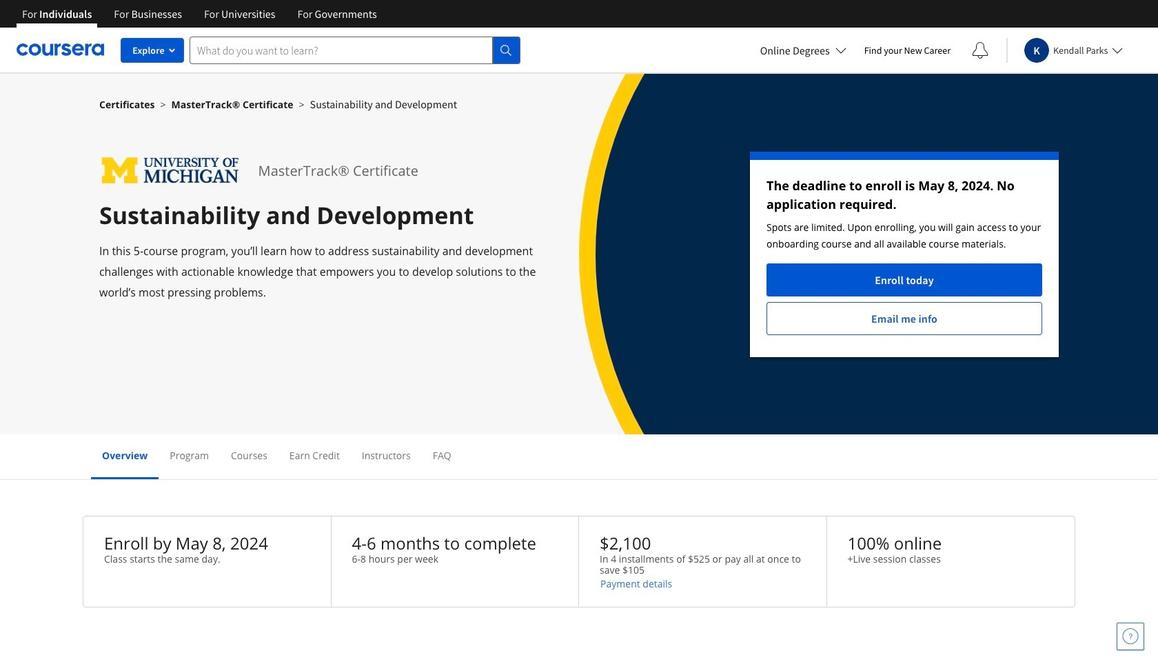 Task type: vqa. For each thing, say whether or not it's contained in the screenshot.
University of Michigan image
yes



Task type: locate. For each thing, give the bounding box(es) containing it.
None search field
[[190, 36, 521, 64]]

university of michigan image
[[99, 152, 242, 190]]

certificate menu element
[[91, 435, 1068, 479]]

What do you want to learn? text field
[[190, 36, 493, 64]]

banner navigation
[[11, 0, 388, 28]]

help center image
[[1123, 628, 1139, 645]]

coursera image
[[17, 39, 104, 61]]

status
[[750, 152, 1059, 357]]



